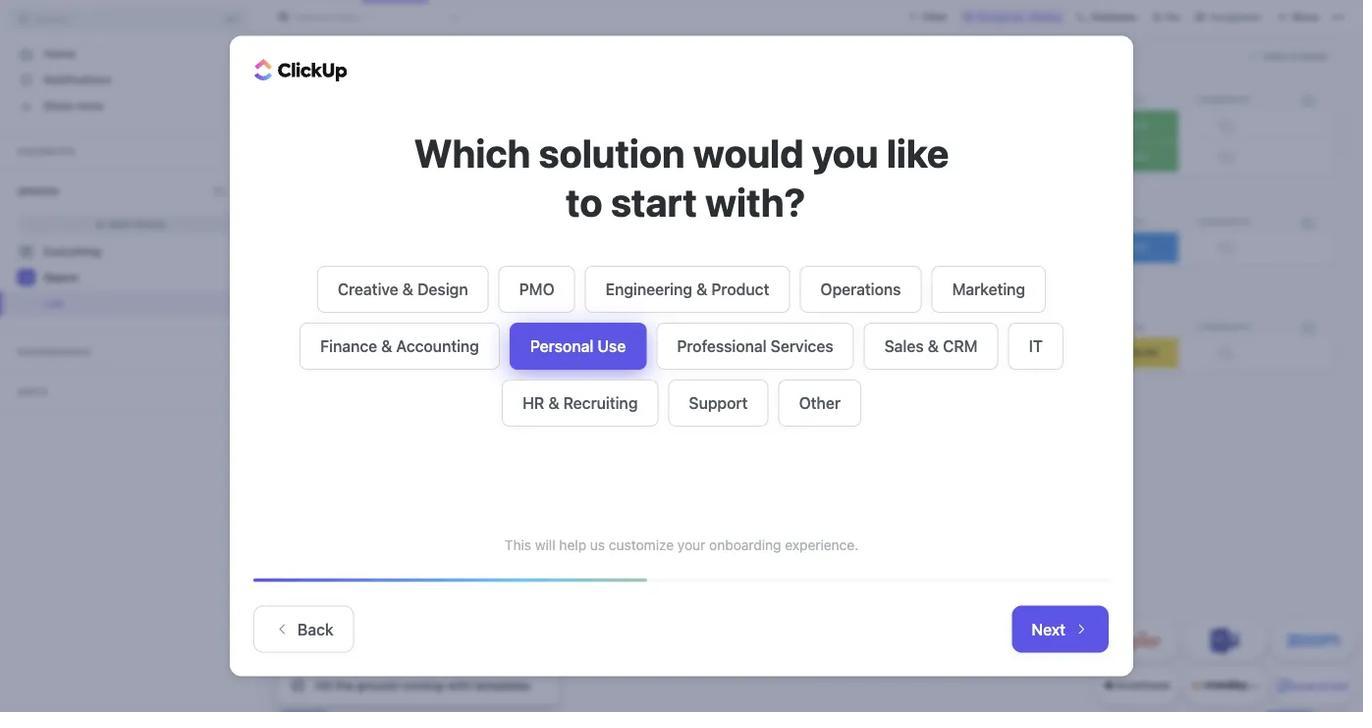 Task type: vqa. For each thing, say whether or not it's contained in the screenshot.
on
no



Task type: locate. For each thing, give the bounding box(es) containing it.
next
[[1032, 621, 1065, 639]]

& for engineering
[[696, 280, 707, 299]]

engineering
[[606, 280, 692, 299]]

sales & crm
[[884, 337, 978, 356]]

design
[[417, 280, 468, 299]]

clickup logo image
[[254, 59, 348, 82]]

professional services
[[677, 337, 833, 356]]

creative & design button
[[317, 266, 489, 313]]

&
[[402, 280, 413, 299], [696, 280, 707, 299], [381, 337, 392, 356], [928, 337, 939, 356], [548, 394, 559, 413]]

your
[[677, 538, 705, 554]]

marketing button
[[931, 266, 1046, 313]]

like
[[887, 129, 949, 176]]

hr
[[523, 394, 544, 413]]

experience.
[[785, 538, 859, 554]]

& left "crm"
[[928, 337, 939, 356]]

& right finance
[[381, 337, 392, 356]]

which solution would you like to start with?
[[414, 129, 949, 225]]

& left design
[[402, 280, 413, 299]]

would
[[693, 129, 804, 176]]

start
[[611, 179, 697, 225]]

other
[[799, 394, 841, 413]]

marketing
[[952, 280, 1025, 299]]

& right hr
[[548, 394, 559, 413]]

& for creative
[[402, 280, 413, 299]]

accounting
[[396, 337, 479, 356]]

it
[[1029, 337, 1043, 356]]

this
[[505, 538, 531, 554]]

professional services button
[[656, 323, 854, 370]]

onboarding
[[709, 538, 781, 554]]

personal use button
[[510, 323, 646, 370]]

back
[[298, 621, 334, 639]]

with?
[[705, 179, 805, 225]]

services
[[771, 337, 833, 356]]

& for sales
[[928, 337, 939, 356]]

& left product
[[696, 280, 707, 299]]

us
[[590, 538, 605, 554]]

hr & recruiting button
[[502, 380, 658, 427]]

& for hr
[[548, 394, 559, 413]]

& inside 'button'
[[548, 394, 559, 413]]

hr & recruiting
[[523, 394, 638, 413]]



Task type: describe. For each thing, give the bounding box(es) containing it.
sales & crm button
[[864, 323, 998, 370]]

personal use
[[530, 337, 626, 356]]

product
[[711, 280, 769, 299]]

support
[[689, 394, 748, 413]]

other button
[[778, 380, 861, 427]]

creative
[[338, 280, 398, 299]]

& for finance
[[381, 337, 392, 356]]

this will help us customize your onboarding experience.
[[505, 538, 859, 554]]

engineering & product button
[[585, 266, 790, 313]]

back button
[[253, 607, 354, 654]]

professional
[[677, 337, 767, 356]]

crm
[[943, 337, 978, 356]]

personal
[[530, 337, 593, 356]]

next button
[[1012, 607, 1109, 654]]

will
[[535, 538, 555, 554]]

recruiting
[[563, 394, 638, 413]]

which
[[414, 129, 531, 176]]

creative & design
[[338, 280, 468, 299]]

finance & accounting button
[[300, 323, 500, 370]]

operations button
[[800, 266, 922, 313]]

support button
[[668, 380, 768, 427]]

pmo
[[519, 280, 555, 299]]

operations
[[820, 280, 901, 299]]

finance & accounting
[[320, 337, 479, 356]]

pmo button
[[498, 266, 575, 313]]

sales
[[884, 337, 924, 356]]

to
[[566, 179, 603, 225]]

engineering & product
[[606, 280, 769, 299]]

finance
[[320, 337, 377, 356]]

solution
[[539, 129, 685, 176]]

use
[[597, 337, 626, 356]]

it button
[[1008, 323, 1063, 370]]

customize
[[609, 538, 674, 554]]

you
[[812, 129, 879, 176]]

help
[[559, 538, 586, 554]]



